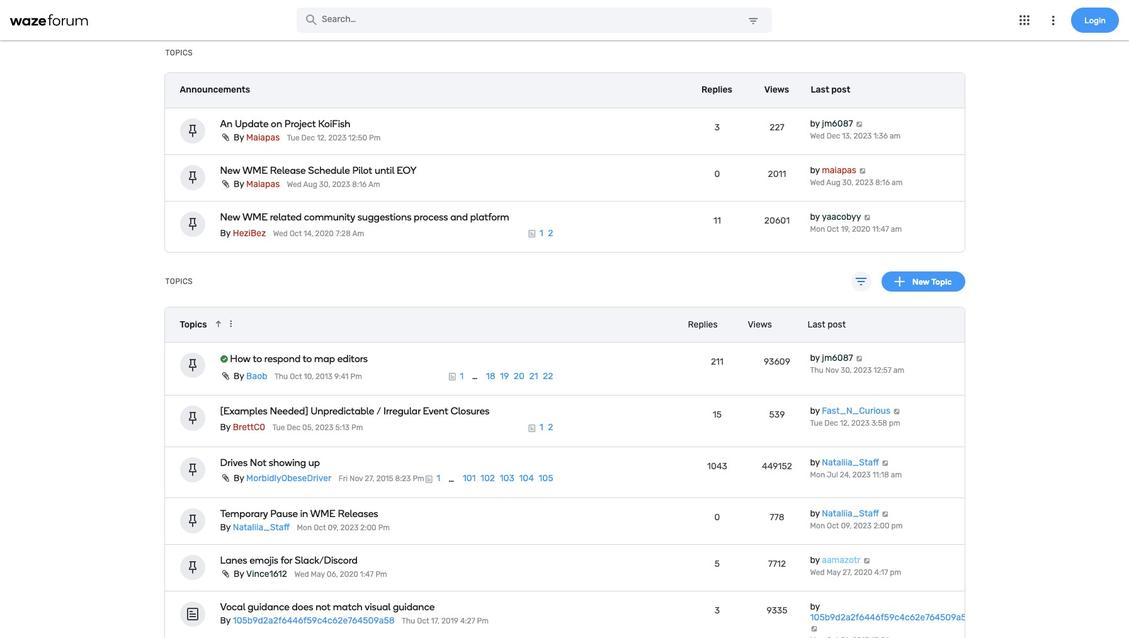 Task type: locate. For each thing, give the bounding box(es) containing it.
3 down "5"
[[715, 605, 720, 616]]

27, for morbidlyobesedriver
[[365, 474, 375, 483]]

nov up by fast_n_curious
[[825, 366, 839, 375]]

21
[[529, 371, 538, 382]]

thu down respond
[[275, 372, 288, 381]]

and
[[450, 211, 468, 223]]

last post for eoy
[[811, 85, 851, 95]]

doc image for closures
[[425, 475, 433, 484]]

may down by aamazotr
[[827, 568, 841, 577]]

last post for closures
[[808, 319, 846, 330]]

1 link for [examples needed] unpredictable / irregular event closures
[[540, 422, 543, 433]]

nataliia_staff up '24,'
[[822, 457, 879, 468]]

nov for jm6087
[[825, 366, 839, 375]]

wed aug 30, 2023 8:16 am down schedule
[[287, 180, 380, 189]]

1 vertical spatial jm6087 link
[[822, 353, 853, 364]]

0 horizontal spatial 12,
[[317, 133, 326, 142]]

pm up the 'wed may 27, 2020 4:17 pm'
[[892, 521, 903, 530]]

27, down aamazotr link
[[843, 568, 852, 577]]

4:27
[[460, 617, 475, 626]]

2023 right '24,'
[[853, 470, 871, 479]]

pm right "9:41"
[[350, 372, 362, 381]]

1 vertical spatial last
[[808, 319, 826, 330]]

20 link
[[514, 371, 525, 382]]

1 vertical spatial 2
[[548, 422, 553, 433]]

2 vertical spatial topics
[[180, 319, 207, 330]]

new for new wme release schedule pilot until eoy
[[220, 164, 240, 176]]

views for new wme release schedule pilot until eoy
[[764, 85, 789, 95]]

2 paperclip image from the top
[[220, 180, 231, 188]]

2 0 from the top
[[715, 512, 720, 523]]

2 jm6087 link from the top
[[822, 353, 853, 364]]

1 vertical spatial 0
[[715, 512, 720, 523]]

227
[[770, 122, 785, 133]]

1 2 link from the top
[[548, 228, 553, 239]]

2 by jm6087 from the top
[[810, 353, 853, 364]]

0 vertical spatial maiapas link
[[246, 132, 280, 143]]

0 vertical spatial last
[[811, 85, 830, 95]]

mon down by yaacobyy
[[810, 225, 825, 234]]

27, for aamazotr
[[843, 568, 852, 577]]

pm for by nataliia_staff
[[892, 521, 903, 530]]

2020 left 4:17
[[854, 568, 873, 577]]

how to respond to map editors link
[[220, 353, 599, 366]]

mon left jul
[[810, 470, 825, 479]]

pm for by vince1612
[[376, 570, 387, 579]]

tue down by fast_n_curious
[[810, 419, 823, 428]]

by morbidlyobesedriver
[[234, 473, 332, 484]]

1 vertical spatial wme
[[242, 211, 268, 223]]

2 for [examples needed] unpredictable / irregular event closures
[[548, 422, 553, 433]]

1 vertical spatial by maiapas
[[810, 165, 856, 176]]

wed aug 30, 2023 8:16 am
[[810, 178, 903, 187], [287, 180, 380, 189]]

morbidlyobesedriver link
[[246, 473, 332, 484]]

1 vertical spatial nov
[[350, 474, 363, 483]]

morbidlyobesedriver
[[246, 473, 332, 484]]

8:16 down 'pilot'
[[352, 180, 367, 189]]

1 horizontal spatial 12,
[[840, 419, 850, 428]]

1 2 from the top
[[548, 228, 553, 239]]

by inside by 105b9d2a2f6446f59c4c62e764509a58
[[810, 602, 820, 612]]

by jm6087
[[810, 118, 853, 129], [810, 353, 853, 364]]

0 vertical spatial views
[[764, 85, 789, 95]]

0 horizontal spatial to
[[253, 353, 262, 365]]

/
[[377, 405, 381, 417]]

20
[[514, 371, 525, 382]]

tue down project
[[287, 133, 300, 142]]

0 vertical spatial last post
[[811, 85, 851, 95]]

2 vertical spatial doc image
[[425, 475, 433, 484]]

last
[[811, 85, 830, 95], [808, 319, 826, 330]]

fast_n_curious link
[[822, 406, 891, 417]]

…
[[472, 371, 478, 382], [449, 473, 454, 484]]

1 vertical spatial …
[[449, 473, 454, 484]]

2020
[[852, 225, 871, 234], [315, 229, 334, 238], [854, 568, 873, 577], [340, 570, 358, 579]]

0 horizontal spatial thu
[[275, 372, 288, 381]]

may left the 06,
[[311, 570, 325, 579]]

by maiapas down 13,
[[810, 165, 856, 176]]

2 link for [examples needed] unpredictable / irregular event closures
[[548, 422, 553, 433]]

30,
[[842, 178, 854, 187], [319, 180, 330, 189], [841, 366, 852, 375]]

nataliia_staff
[[822, 457, 879, 468], [822, 508, 879, 519], [233, 522, 290, 533]]

go to last post image
[[855, 121, 864, 127], [859, 167, 867, 174], [863, 214, 872, 221], [855, 355, 864, 362], [881, 459, 889, 466], [881, 511, 889, 517], [810, 626, 818, 632]]

1 vertical spatial replies
[[688, 319, 718, 330]]

0 vertical spatial 0
[[715, 169, 720, 179]]

asterix06
[[308, 8, 347, 19]]

jm6087 link for new wme release schedule pilot until eoy
[[822, 118, 853, 129]]

by fast_n_curious
[[810, 406, 891, 417]]

1 vertical spatial by nataliia_staff
[[810, 508, 879, 519]]

2 1 2 from the top
[[540, 422, 553, 433]]

new wme related community suggestions process and platform
[[220, 211, 509, 223]]

nataliia_staff link for drives not showing up
[[822, 457, 879, 468]]

30, left 12:57
[[841, 366, 852, 375]]

0 vertical spatial replies
[[702, 85, 732, 95]]

fri
[[339, 474, 348, 483]]

views up '93609'
[[748, 319, 772, 330]]

mon jul 24, 2023 11:18 am
[[810, 470, 902, 479]]

community
[[304, 211, 355, 223]]

pm right '8:23' at the left bottom
[[413, 474, 424, 483]]

… left 101
[[449, 473, 454, 484]]

1 link
[[540, 228, 543, 239], [460, 371, 464, 382], [540, 422, 543, 433], [437, 473, 440, 484]]

jm6087 up thu nov 30, 2023 12:57 am
[[822, 353, 853, 364]]

go to last post image for pilot
[[859, 167, 867, 174]]

by nataliia_staff up '24,'
[[810, 457, 879, 468]]

by baob
[[234, 371, 267, 382]]

go to last post image
[[893, 408, 901, 415], [863, 557, 871, 564]]

1 vertical spatial by jm6087
[[810, 353, 853, 364]]

2 2 from the top
[[548, 422, 553, 433]]

by jm6087 up thu nov 30, 2023 12:57 am
[[810, 353, 853, 364]]

until
[[375, 164, 395, 176]]

paperclip image for lanes emojis for slack/discord
[[220, 570, 231, 578]]

2020 right 14,
[[315, 229, 334, 238]]

nov
[[825, 366, 839, 375], [350, 474, 363, 483]]

0 vertical spatial 27,
[[365, 474, 375, 483]]

related
[[270, 211, 302, 223]]

pm for by aamazotr
[[890, 568, 901, 577]]

8:16 down 1:36
[[875, 178, 890, 187]]

mon for drives not showing up
[[810, 470, 825, 479]]

1 vertical spatial go to last post image
[[863, 557, 871, 564]]

1 1 2 from the top
[[540, 228, 553, 239]]

not
[[250, 456, 267, 468]]

0 vertical spatial 2 link
[[548, 228, 553, 239]]

09, up aamazotr link
[[841, 521, 852, 530]]

am
[[890, 131, 901, 140], [892, 178, 903, 187], [368, 180, 380, 189], [891, 225, 902, 234], [352, 229, 364, 238], [894, 366, 905, 375], [891, 470, 902, 479]]

topics
[[165, 48, 193, 57], [165, 277, 193, 286], [180, 319, 207, 330]]

by down 'drives'
[[234, 473, 244, 484]]

30, for 211
[[841, 366, 852, 375]]

0 horizontal spatial nov
[[350, 474, 363, 483]]

0 horizontal spatial 8:16
[[352, 180, 367, 189]]

1 by jm6087 from the top
[[810, 118, 853, 129]]

maiapas link down 13,
[[822, 165, 856, 176]]

1 3 from the top
[[715, 122, 720, 133]]

bextein
[[354, 8, 385, 19]]

1 vertical spatial 12,
[[840, 419, 850, 428]]

temporary
[[220, 508, 268, 520]]

may for vince1612
[[311, 570, 325, 579]]

by maiapas for new wme release schedule pilot until eoy
[[234, 179, 280, 190]]

doc image
[[528, 229, 537, 238], [448, 372, 457, 381], [425, 475, 433, 484]]

new down an
[[220, 164, 240, 176]]

am right 11:18
[[891, 470, 902, 479]]

2023 up 'yaacobyy' link
[[855, 178, 874, 187]]

jm6087 link up 13,
[[822, 118, 853, 129]]

1:36
[[874, 131, 888, 140]]

am down until in the top of the page
[[368, 180, 380, 189]]

12, down the koifish
[[317, 133, 326, 142]]

2 vertical spatial maiapas
[[246, 179, 280, 190]]

2 , from the left
[[349, 8, 351, 19]]

nataliia_staff down '24,'
[[822, 508, 879, 519]]

pm right 3:58
[[889, 419, 900, 428]]

guidance up 17,
[[393, 601, 435, 613]]

1 horizontal spatial nov
[[825, 366, 839, 375]]

1 vertical spatial topics
[[165, 277, 193, 286]]

nataliia_staff link for temporary pause in wme releases
[[822, 508, 879, 519]]

0 horizontal spatial aug
[[303, 180, 317, 189]]

jm6087 link
[[822, 118, 853, 129], [822, 353, 853, 364]]

thu for baob
[[275, 372, 288, 381]]

pm for by fast_n_curious
[[889, 419, 900, 428]]

104
[[519, 473, 534, 484]]

tue down needed]
[[272, 423, 285, 432]]

aug up by yaacobyy
[[827, 178, 841, 187]]

27,
[[365, 474, 375, 483], [843, 568, 852, 577]]

guidance down vince1612 link
[[248, 601, 290, 613]]

1 vertical spatial 1 2
[[540, 422, 553, 433]]

nataliia_staff for temporary pause in wme releases
[[822, 508, 879, 519]]

0 horizontal spatial 09,
[[328, 523, 339, 532]]

1 horizontal spatial 105b9d2a2f6446f59c4c62e764509a58 link
[[810, 612, 972, 623]]

5 paperclip image from the top
[[220, 570, 231, 578]]

hezibez link
[[233, 228, 266, 239]]

2 vertical spatial by maiapas
[[234, 179, 280, 190]]

105b9d2a2f6446f59c4c62e764509a58 link down 4:17
[[810, 612, 972, 623]]

0 vertical spatial jm6087 link
[[822, 118, 853, 129]]

jm6087 for new wme release schedule pilot until eoy
[[822, 118, 853, 129]]

am for 0
[[892, 178, 903, 187]]

1 jm6087 link from the top
[[822, 118, 853, 129]]

1 link for new wme related community suggestions process and platform
[[540, 228, 543, 239]]

slack/discord
[[295, 554, 358, 566]]

2 horizontal spatial doc image
[[528, 229, 537, 238]]

1 vertical spatial doc image
[[448, 372, 457, 381]]

1 horizontal spatial aug
[[827, 178, 841, 187]]

12, for fast_n_curious
[[840, 419, 850, 428]]

0 vertical spatial …
[[472, 371, 478, 382]]

1 vertical spatial nataliia_staff
[[822, 508, 879, 519]]

1 horizontal spatial 27,
[[843, 568, 852, 577]]

wme right in
[[310, 508, 336, 520]]

announcements
[[180, 85, 250, 95]]

go to last post image for releases
[[881, 511, 889, 517]]

1 new from the top
[[220, 164, 240, 176]]

0 vertical spatial jm6087
[[822, 118, 853, 129]]

2023 down the koifish
[[328, 133, 347, 142]]

by up by hezibez
[[234, 179, 244, 190]]

dec for jm6087
[[827, 131, 840, 140]]

nov for morbidlyobesedriver
[[350, 474, 363, 483]]

mon oct 19, 2020 11:47 am
[[810, 225, 902, 234]]

am for 3
[[890, 131, 901, 140]]

wed down lanes emojis for slack/discord
[[294, 570, 309, 579]]

1 vertical spatial nataliia_staff link
[[822, 508, 879, 519]]

0 vertical spatial 12,
[[317, 133, 326, 142]]

0 vertical spatial nataliia_staff link
[[822, 457, 879, 468]]

0 horizontal spatial guidance
[[248, 601, 290, 613]]

1 vertical spatial last post
[[808, 319, 846, 330]]

1 , from the left
[[303, 8, 305, 19]]

lanes emojis for slack/discord
[[220, 554, 358, 566]]

maiapas for an update on project koifish
[[246, 132, 280, 143]]

for
[[281, 554, 292, 566]]

replies
[[702, 85, 732, 95], [688, 319, 718, 330]]

nataliia_staff link
[[822, 457, 879, 468], [822, 508, 879, 519], [233, 522, 290, 533]]

wed dec 13, 2023 1:36 am
[[810, 131, 901, 140]]

new up by hezibez
[[220, 211, 240, 223]]

2 vertical spatial by nataliia_staff
[[220, 522, 290, 533]]

12:57
[[874, 366, 892, 375]]

3 for an update on project koifish
[[715, 122, 720, 133]]

2023 down schedule
[[332, 180, 350, 189]]

mon up by aamazotr
[[810, 521, 825, 530]]

104 link
[[519, 473, 534, 484]]

2023 down fast_n_curious link
[[852, 419, 870, 428]]

am right 12:57
[[894, 366, 905, 375]]

105b9d2a2f6446f59c4c62e764509a58
[[810, 612, 972, 623], [233, 616, 395, 626]]

, right unholy at the left of the page
[[303, 8, 305, 19]]

2 to from the left
[[303, 353, 312, 365]]

1 vertical spatial post
[[828, 319, 846, 330]]

needed]
[[270, 405, 308, 417]]

30, down schedule
[[319, 180, 330, 189]]

2 horizontal spatial tue
[[810, 419, 823, 428]]

2020 for by vince1612
[[340, 570, 358, 579]]

thu
[[810, 366, 824, 375], [275, 372, 288, 381], [402, 617, 415, 626]]

last for [examples needed] unpredictable / irregular event closures
[[808, 319, 826, 330]]

1:47
[[360, 570, 374, 579]]

0 horizontal spatial 2:00
[[360, 523, 376, 532]]

0 vertical spatial wme
[[242, 164, 268, 176]]

drives not showing up
[[220, 456, 320, 468]]

orbitc
[[392, 8, 416, 19]]

… left 18 link
[[472, 371, 478, 382]]

0 vertical spatial new
[[220, 164, 240, 176]]

may for aamazotr
[[827, 568, 841, 577]]

by left aamazotr link
[[810, 555, 820, 566]]

post up 13,
[[832, 85, 851, 95]]

1 vertical spatial new
[[220, 211, 240, 223]]

aamazotr
[[822, 555, 861, 566]]

last up thu nov 30, 2023 12:57 am
[[808, 319, 826, 330]]

by nataliia_staff down '24,'
[[810, 508, 879, 519]]

3 , from the left
[[386, 8, 388, 19]]

3
[[715, 122, 720, 133], [715, 605, 720, 616]]

paperclip image
[[220, 133, 231, 142], [220, 180, 231, 188], [220, 371, 231, 380], [220, 474, 231, 483], [220, 570, 231, 578]]

paperclip image down how
[[220, 371, 231, 380]]

post for new wme release schedule pilot until eoy
[[832, 85, 851, 95]]

12, for maiapas
[[317, 133, 326, 142]]

2 horizontal spatial thu
[[810, 366, 824, 375]]

1 vertical spatial 27,
[[843, 568, 852, 577]]

18
[[486, 371, 495, 382]]

1 0 from the top
[[715, 169, 720, 179]]

14,
[[304, 229, 313, 238]]

2 vertical spatial maiapas link
[[246, 179, 280, 190]]

1 vertical spatial 3
[[715, 605, 720, 616]]

jm6087 link for [examples needed] unpredictable / irregular event closures
[[822, 353, 853, 364]]

3 paperclip image from the top
[[220, 371, 231, 380]]

1 vertical spatial 2 link
[[548, 422, 553, 433]]

1 horizontal spatial may
[[827, 568, 841, 577]]

by down how
[[234, 371, 244, 382]]

4:17
[[875, 568, 888, 577]]

1 vertical spatial maiapas link
[[822, 165, 856, 176]]

1 horizontal spatial doc image
[[448, 372, 457, 381]]

by 105b9d2a2f6446f59c4c62e764509a58 down 4:17
[[810, 602, 972, 623]]

0 vertical spatial by nataliia_staff
[[810, 457, 879, 468]]

0 horizontal spatial may
[[311, 570, 325, 579]]

105b9d2a2f6446f59c4c62e764509a58 link down the 'not'
[[233, 616, 395, 626]]

by nataliia_staff down temporary
[[220, 522, 290, 533]]

0 horizontal spatial 105b9d2a2f6446f59c4c62e764509a58 link
[[233, 616, 395, 626]]

go to last post image for [examples needed] unpredictable / irregular event closures
[[893, 408, 901, 415]]

2 2 link from the top
[[548, 422, 553, 433]]

0 vertical spatial post
[[832, 85, 851, 95]]

drives
[[220, 456, 248, 468]]

2 jm6087 from the top
[[822, 353, 853, 364]]

2 3 from the top
[[715, 605, 720, 616]]

paperclip image down an
[[220, 133, 231, 142]]

by maiapas for an update on project koifish
[[234, 132, 280, 143]]

yaacobyy link
[[822, 212, 861, 222]]

post up thu nov 30, 2023 12:57 am
[[828, 319, 846, 330]]

by 105b9d2a2f6446f59c4c62e764509a58 down does
[[220, 616, 395, 626]]

mon oct 09, 2023 2:00 pm up aamazotr link
[[810, 521, 903, 530]]

aug down the new wme release schedule pilot until eoy
[[303, 180, 317, 189]]

views up 227
[[764, 85, 789, 95]]

am for 211
[[894, 366, 905, 375]]

2 for new wme related community suggestions process and platform
[[548, 228, 553, 239]]

match
[[333, 601, 363, 613]]

12, down by fast_n_curious
[[840, 419, 850, 428]]

1 jm6087 from the top
[[822, 118, 853, 129]]

0 vertical spatial maiapas
[[246, 132, 280, 143]]

0 vertical spatial doc image
[[528, 229, 537, 238]]

0 vertical spatial by jm6087
[[810, 118, 853, 129]]

1 vertical spatial jm6087
[[822, 353, 853, 364]]

2 new from the top
[[220, 211, 240, 223]]

by left brettc0
[[220, 422, 231, 433]]

0 vertical spatial 3
[[715, 122, 720, 133]]

vince1612
[[246, 569, 287, 580]]

22
[[543, 371, 553, 382]]

1 horizontal spatial guidance
[[393, 601, 435, 613]]

schedule
[[308, 164, 350, 176]]

2020 right the 06,
[[340, 570, 358, 579]]

2 link for new wme related community suggestions process and platform
[[548, 228, 553, 239]]

0 horizontal spatial go to last post image
[[863, 557, 871, 564]]

thu right '93609'
[[810, 366, 824, 375]]

0 horizontal spatial …
[[449, 473, 454, 484]]

1 2 for [examples needed] unpredictable / irregular event closures
[[540, 422, 553, 433]]

jm6087 for [examples needed] unpredictable / irregular event closures
[[822, 353, 853, 364]]

post
[[832, 85, 851, 95], [828, 319, 846, 330]]

2023 up aamazotr link
[[854, 521, 872, 530]]

2019
[[442, 617, 458, 626]]

wed aug 30, 2023 8:16 am up 'yaacobyy' link
[[810, 178, 903, 187]]

0 up "5"
[[715, 512, 720, 523]]

1 vertical spatial views
[[748, 319, 772, 330]]

paperclip image up by hezibez
[[220, 180, 231, 188]]

maiapas link down release
[[246, 179, 280, 190]]

0 vertical spatial go to last post image
[[893, 408, 901, 415]]

15
[[713, 410, 722, 420]]

maiapas down release
[[246, 179, 280, 190]]

vocal guidance does not match visual guidance
[[220, 601, 435, 613]]

1 horizontal spatial go to last post image
[[893, 408, 901, 415]]

1 horizontal spatial to
[[303, 353, 312, 365]]

brettc0 link
[[233, 422, 265, 433]]

how to respond to map editors
[[230, 353, 368, 365]]

102 link
[[481, 473, 495, 484]]

0 vertical spatial nov
[[825, 366, 839, 375]]

1 paperclip image from the top
[[220, 133, 231, 142]]

1 horizontal spatial tue
[[287, 133, 300, 142]]

by vince1612
[[234, 569, 287, 580]]

mon for new wme related community suggestions process and platform
[[810, 225, 825, 234]]

0 horizontal spatial 27,
[[365, 474, 375, 483]]

by nataliia_staff for temporary pause in wme releases
[[810, 508, 879, 519]]

8:16
[[875, 178, 890, 187], [352, 180, 367, 189]]

by right 449152
[[810, 457, 820, 468]]

dec for maiapas
[[301, 133, 315, 142]]

by maiapas down release
[[234, 179, 280, 190]]

go to last post image for match
[[810, 626, 818, 632]]



Task type: vqa. For each thing, say whether or not it's contained in the screenshot.
27, to the left
yes



Task type: describe. For each thing, give the bounding box(es) containing it.
11
[[714, 215, 721, 226]]

by right '93609'
[[810, 353, 820, 364]]

1 horizontal spatial thu
[[402, 617, 415, 626]]

0 horizontal spatial 105b9d2a2f6446f59c4c62e764509a58
[[233, 616, 395, 626]]

101
[[463, 473, 476, 484]]

pm for by morbidlyobesedriver
[[413, 474, 424, 483]]

new for new wme related community suggestions process and platform
[[220, 211, 240, 223]]

vocal guidance does not match visual guidance link
[[220, 601, 599, 613]]

105
[[539, 473, 553, 484]]

project
[[285, 118, 316, 130]]

maiapas for new wme release schedule pilot until eoy
[[246, 179, 280, 190]]

go to last post image for suggestions
[[863, 214, 872, 221]]

pm right 5:13
[[351, 423, 363, 432]]

778
[[770, 512, 785, 523]]

mon down in
[[297, 523, 312, 532]]

by right 2011
[[810, 165, 820, 176]]

2015
[[376, 474, 393, 483]]

… for 18
[[472, 371, 478, 382]]

211
[[711, 357, 724, 367]]

on
[[271, 118, 282, 130]]

oct down temporary pause in wme releases
[[314, 523, 326, 532]]

by down "lanes"
[[234, 569, 244, 580]]

wme for release
[[242, 164, 268, 176]]

0 horizontal spatial by 105b9d2a2f6446f59c4c62e764509a58
[[220, 616, 395, 626]]

in
[[300, 508, 308, 520]]

replies for [examples needed] unpredictable / irregular event closures
[[688, 319, 718, 330]]

2 guidance from the left
[[393, 601, 435, 613]]

1 to from the left
[[253, 353, 262, 365]]

oct left 17,
[[417, 617, 429, 626]]

24,
[[840, 470, 851, 479]]

0 vertical spatial topics
[[165, 48, 193, 57]]

update
[[235, 118, 269, 130]]

hezibez
[[233, 228, 266, 239]]

11:18
[[873, 470, 889, 479]]

new wme release schedule pilot until eoy link
[[220, 164, 599, 176]]

1 horizontal spatial 105b9d2a2f6446f59c4c62e764509a58
[[810, 612, 972, 623]]

thu for jm6087
[[810, 366, 824, 375]]

maiapas link for an update on project koifish
[[246, 132, 280, 143]]

by down vocal at left bottom
[[220, 616, 231, 626]]

by right 778
[[810, 508, 820, 519]]

by left yaacobyy
[[810, 212, 820, 222]]

2023 down the releases
[[340, 523, 359, 532]]

1 horizontal spatial 8:16
[[875, 178, 890, 187]]

map
[[314, 353, 335, 365]]

[examples needed] unpredictable / irregular event closures link
[[220, 405, 599, 417]]

by hezibez
[[220, 228, 266, 239]]

nataliia_staff for drives not showing up
[[822, 457, 879, 468]]

by yaacobyy
[[810, 212, 861, 222]]

an update on project koifish link
[[220, 118, 599, 130]]

5:13
[[335, 423, 350, 432]]

1 horizontal spatial 2:00
[[874, 521, 890, 530]]

22 link
[[543, 371, 553, 382]]

paperclip image for an update on project koifish
[[220, 133, 231, 142]]

by jm6087 for closures
[[810, 353, 853, 364]]

1 vertical spatial maiapas
[[822, 165, 856, 176]]

2020 for by yaacobyy
[[852, 225, 871, 234]]

wed left 13,
[[810, 131, 825, 140]]

thu oct 10, 2013 9:41 pm
[[275, 372, 362, 381]]

11:47
[[872, 225, 889, 234]]

am for 11
[[891, 225, 902, 234]]

showing
[[269, 456, 306, 468]]

lanes emojis for slack/discord link
[[220, 554, 599, 566]]

baob
[[246, 371, 267, 382]]

by jm6087 for eoy
[[810, 118, 853, 129]]

4 paperclip image from the top
[[220, 474, 231, 483]]

tue for fast_n_curious
[[810, 419, 823, 428]]

18 19 20 21 22
[[486, 371, 553, 382]]

by down update
[[234, 132, 244, 143]]

0 for temporary pause in wme releases
[[715, 512, 720, 523]]

fri nov 27, 2015 8:23 pm
[[339, 474, 424, 483]]

2 vertical spatial wme
[[310, 508, 336, 520]]

06,
[[327, 570, 338, 579]]

2023 right 05,
[[315, 423, 334, 432]]

8:23
[[395, 474, 411, 483]]

wed down related
[[273, 229, 288, 238]]

tue dec 05, 2023 5:13 pm
[[272, 423, 363, 432]]

1 link for drives not showing up
[[437, 473, 440, 484]]

pm right 4:27
[[477, 617, 489, 626]]

103 link
[[500, 473, 514, 484]]

process
[[414, 211, 448, 223]]

pm down temporary pause in wme releases link
[[378, 523, 390, 532]]

paperclip image for new wme release schedule pilot until eoy
[[220, 180, 231, 188]]

2011
[[768, 169, 786, 179]]

05,
[[302, 423, 313, 432]]

101 link
[[463, 473, 476, 484]]

… for 101
[[449, 473, 454, 484]]

by down temporary
[[220, 522, 231, 533]]

doc image
[[528, 424, 537, 432]]

2013
[[316, 372, 333, 381]]

2023 right 13,
[[854, 131, 872, 140]]

3 for vocal guidance does not match visual guidance
[[715, 605, 720, 616]]

30, for 0
[[842, 178, 854, 187]]

jul
[[827, 470, 838, 479]]

1043
[[707, 461, 727, 471]]

by right the 539
[[810, 406, 820, 417]]

does
[[292, 601, 313, 613]]

closures
[[451, 405, 490, 417]]

wed up by yaacobyy
[[810, 178, 825, 187]]

wed down by aamazotr
[[810, 568, 825, 577]]

2020 for by aamazotr
[[854, 568, 873, 577]]

platform
[[470, 211, 509, 223]]

last for new wme release schedule pilot until eoy
[[811, 85, 830, 95]]

visual
[[365, 601, 391, 613]]

suggestions
[[358, 211, 412, 223]]

am right 7:28
[[352, 229, 364, 238]]

go to last post image for koifish
[[855, 121, 864, 127]]

views for [examples needed] unpredictable / irregular event closures
[[748, 319, 772, 330]]

21 link
[[529, 371, 538, 382]]

tue dec 12, 2023 3:58 pm
[[810, 419, 900, 428]]

by right 227
[[810, 118, 820, 129]]

pilot
[[352, 164, 372, 176]]

0 for new wme release schedule pilot until eoy
[[715, 169, 720, 179]]

replies for new wme release schedule pilot until eoy
[[702, 85, 732, 95]]

2 vertical spatial nataliia_staff
[[233, 522, 290, 533]]

pm for by maiapas
[[369, 133, 381, 142]]

irregular
[[383, 405, 421, 417]]

0 horizontal spatial wed aug 30, 2023 8:16 am
[[287, 180, 380, 189]]

tue for maiapas
[[287, 133, 300, 142]]

1 horizontal spatial 09,
[[841, 521, 852, 530]]

1 horizontal spatial wed aug 30, 2023 8:16 am
[[810, 178, 903, 187]]

[examples
[[220, 405, 268, 417]]

vince1612 link
[[246, 569, 287, 580]]

oct left 10,
[[290, 372, 302, 381]]

oct left 14,
[[290, 229, 302, 238]]

1 2 for new wme related community suggestions process and platform
[[540, 228, 553, 239]]

101 102 103 104 105
[[463, 473, 553, 484]]

dec left 05,
[[287, 423, 301, 432]]

baob link
[[246, 371, 267, 382]]

1 guidance from the left
[[248, 601, 290, 613]]

2 vertical spatial nataliia_staff link
[[233, 522, 290, 533]]

pause
[[270, 508, 298, 520]]

by aamazotr
[[810, 555, 861, 566]]

pm for by baob
[[350, 372, 362, 381]]

eoy
[[397, 164, 417, 176]]

7712
[[768, 559, 786, 569]]

0 horizontal spatial tue
[[272, 423, 285, 432]]

20601
[[764, 215, 790, 226]]

9:41
[[334, 372, 349, 381]]

449152
[[762, 461, 792, 471]]

wme for related
[[242, 211, 268, 223]]

an update on project koifish
[[220, 118, 351, 130]]

event
[[423, 405, 448, 417]]

mon for temporary pause in wme releases
[[810, 521, 825, 530]]

by left the hezibez
[[220, 228, 231, 239]]

dot menu image
[[226, 319, 236, 329]]

17,
[[431, 617, 440, 626]]

go to last post image for lanes emojis for slack/discord
[[863, 557, 871, 564]]

respond
[[264, 353, 301, 365]]

4 , from the left
[[417, 8, 419, 19]]

tue dec 12, 2023 12:50 pm
[[287, 133, 381, 142]]

19
[[500, 371, 509, 382]]

am for 1043
[[891, 470, 902, 479]]

103
[[500, 473, 514, 484]]

3:58
[[872, 419, 887, 428]]

1 horizontal spatial by 105b9d2a2f6446f59c4c62e764509a58
[[810, 602, 972, 623]]

post for [examples needed] unpredictable / irregular event closures
[[828, 319, 846, 330]]

dec for fast_n_curious
[[825, 419, 838, 428]]

[examples needed] unpredictable / irregular event closures
[[220, 405, 490, 417]]

thu nov 30, 2023 12:57 am
[[810, 366, 905, 375]]

0 horizontal spatial mon oct 09, 2023 2:00 pm
[[297, 523, 390, 532]]

brettc0
[[233, 422, 265, 433]]

doc image for eoy
[[528, 229, 537, 238]]

2023 left 12:57
[[854, 366, 872, 375]]

maiapas link for new wme release schedule pilot until eoy
[[246, 179, 280, 190]]

by nataliia_staff for drives not showing up
[[810, 457, 879, 468]]

fast_n_curious
[[822, 406, 891, 417]]

oct left 19,
[[827, 225, 839, 234]]

oct up by aamazotr
[[827, 521, 839, 530]]

wed down release
[[287, 180, 302, 189]]

thu oct 17, 2019 4:27 pm
[[402, 617, 489, 626]]

vocal
[[220, 601, 245, 613]]

unholy link
[[271, 8, 303, 19]]

1 horizontal spatial mon oct 09, 2023 2:00 pm
[[810, 521, 903, 530]]

9335
[[767, 605, 788, 616]]

lanes
[[220, 554, 247, 566]]

arrow down image
[[213, 319, 223, 329]]



